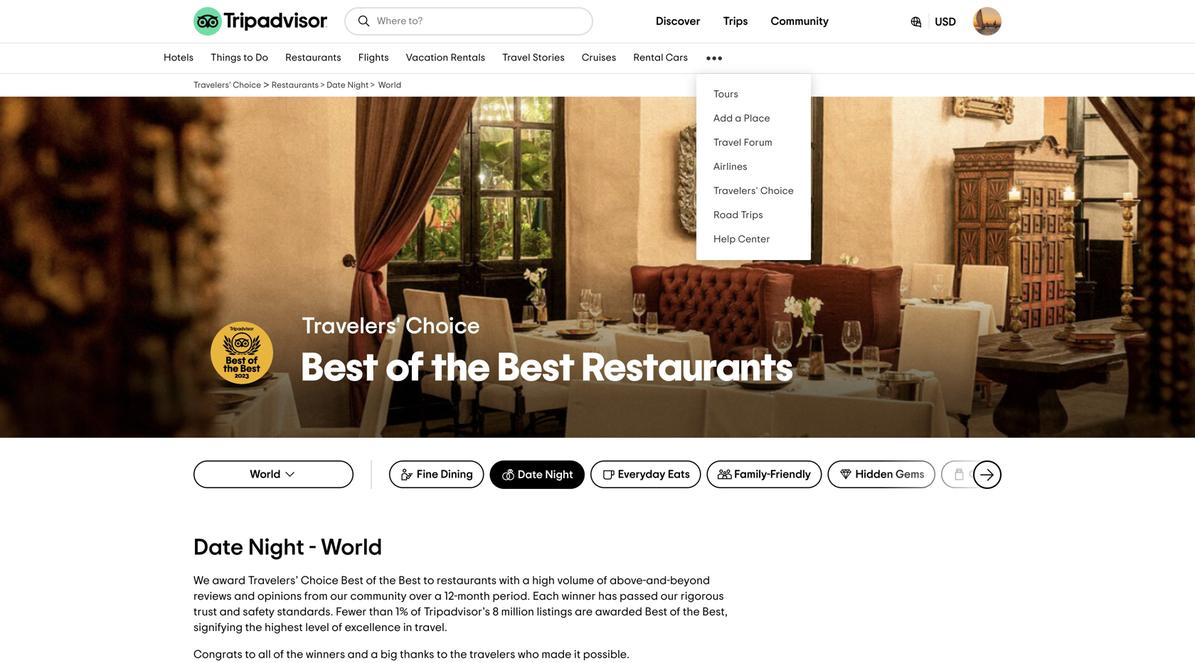 Task type: vqa. For each thing, say whether or not it's contained in the screenshot.
'Las' to the left
no



Task type: locate. For each thing, give the bounding box(es) containing it.
travel for travel forum
[[714, 138, 742, 148]]

profile picture image
[[973, 7, 1002, 36]]

trips inside road trips link
[[741, 211, 763, 221]]

stories
[[533, 53, 565, 63]]

our up "fewer" on the bottom left of the page
[[330, 591, 348, 603]]

0 vertical spatial travel
[[502, 53, 530, 63]]

bites
[[1001, 469, 1026, 481]]

center
[[738, 235, 770, 245]]

0 vertical spatial date
[[327, 81, 346, 90]]

trips right discover button
[[723, 16, 748, 27]]

restaurants link
[[277, 43, 350, 73], [272, 80, 319, 90]]

community button
[[759, 7, 840, 36]]

travel left 'stories'
[[502, 53, 530, 63]]

listings
[[537, 607, 572, 618]]

1 vertical spatial travel
[[714, 138, 742, 148]]

1 horizontal spatial night
[[347, 81, 369, 90]]

winner
[[562, 591, 596, 603]]

community
[[350, 591, 407, 603]]

travelers' inside travelers' choice > restaurants > date night > world
[[193, 81, 231, 90]]

travel stories
[[502, 53, 565, 63]]

possible.
[[583, 649, 630, 661]]

trips up "help center" link
[[741, 211, 763, 221]]

everyday
[[618, 469, 665, 481]]

2 vertical spatial date
[[193, 537, 243, 560]]

date inside travelers' choice > restaurants > date night > world
[[327, 81, 346, 90]]

1 vertical spatial night
[[545, 470, 573, 481]]

1 horizontal spatial travelers' choice link
[[696, 179, 811, 203]]

it
[[574, 649, 581, 661]]

0 vertical spatial night
[[347, 81, 369, 90]]

0 horizontal spatial date
[[193, 537, 243, 560]]

1 horizontal spatial travelers'
[[302, 315, 401, 338]]

night inside button
[[545, 470, 573, 481]]

0 vertical spatial travelers'
[[193, 81, 231, 90]]

travelers' choice image
[[211, 322, 273, 385]]

travel up airlines
[[714, 138, 742, 148]]

0 horizontal spatial night
[[248, 537, 304, 560]]

forum
[[744, 138, 773, 148]]

and-
[[646, 576, 670, 587]]

vacation rentals link
[[398, 43, 494, 73]]

night inside travelers' choice > restaurants > date night > world
[[347, 81, 369, 90]]

-
[[309, 537, 316, 560]]

0 vertical spatial restaurants link
[[277, 43, 350, 73]]

12-
[[444, 591, 457, 603]]

0 horizontal spatial travelers'
[[193, 81, 231, 90]]

travel stories link
[[494, 43, 573, 73]]

travelers' inside travelers' choice link
[[714, 186, 758, 196]]

travelers' choice link
[[193, 80, 261, 90], [696, 179, 811, 203]]

choice
[[233, 81, 261, 90], [760, 186, 794, 196], [406, 315, 480, 338], [301, 576, 338, 587]]

help center
[[714, 235, 770, 245]]

the
[[431, 349, 490, 389], [379, 576, 396, 587], [683, 607, 700, 618], [245, 622, 262, 634], [286, 649, 303, 661], [450, 649, 467, 661]]

road trips
[[714, 211, 763, 221]]

opinions
[[257, 591, 302, 603]]

restaurants link up travelers' choice > restaurants > date night > world
[[277, 43, 350, 73]]

restaurants link down things to do link
[[272, 80, 319, 90]]

travelers' choice link down things
[[193, 80, 261, 90]]

tours link
[[696, 83, 811, 107]]

all
[[258, 649, 271, 661]]

1 horizontal spatial travel
[[714, 138, 742, 148]]

2 vertical spatial travelers'
[[302, 315, 401, 338]]

hidden
[[855, 469, 893, 481]]

our down and-
[[661, 591, 678, 603]]

add a place
[[714, 114, 770, 124]]

and down excellence on the bottom left of the page
[[348, 649, 368, 661]]

travelers
[[470, 649, 515, 661]]

restaurants link for the hotels link
[[277, 43, 350, 73]]

rental
[[633, 53, 663, 63]]

we award travelers' choice best of the best to restaurants with a high volume of above-and-beyond reviews and opinions from our community over a 12-month period. each winner has passed our rigorous trust and safety standards. fewer than 1% of tripadvisor's 8 million listings are awarded best of the best, signifying the highest level of excellence in travel.
[[193, 576, 728, 634]]

0 horizontal spatial travelers' choice
[[302, 315, 480, 338]]

hidden gems
[[855, 469, 925, 481]]

flights
[[358, 53, 389, 63]]

hotels
[[164, 53, 194, 63]]

2 horizontal spatial date
[[518, 470, 543, 481]]

2 horizontal spatial night
[[545, 470, 573, 481]]

1 vertical spatial trips
[[741, 211, 763, 221]]

a left the 12-
[[435, 591, 442, 603]]

usd
[[935, 16, 956, 28]]

1 horizontal spatial >
[[321, 81, 325, 90]]

restaurants inside travelers' choice > restaurants > date night > world
[[272, 81, 319, 90]]

date inside button
[[518, 470, 543, 481]]

standards.
[[277, 607, 333, 618]]

passed
[[620, 591, 658, 603]]

hidden gems button
[[828, 461, 936, 489]]

vacation
[[406, 53, 448, 63]]

1 vertical spatial date
[[518, 470, 543, 481]]

0 vertical spatial travelers' choice link
[[193, 80, 261, 90]]

quick bites button
[[941, 461, 1037, 489]]

a left big
[[371, 649, 378, 661]]

1 horizontal spatial travelers' choice
[[714, 186, 794, 196]]

search image
[[357, 14, 371, 28]]

2 horizontal spatial travelers'
[[714, 186, 758, 196]]

0 horizontal spatial travel
[[502, 53, 530, 63]]

of
[[386, 349, 424, 389], [366, 576, 376, 587], [597, 576, 607, 587], [411, 607, 421, 618], [670, 607, 680, 618], [332, 622, 342, 634], [273, 649, 284, 661]]

road
[[714, 211, 739, 221]]

1 vertical spatial travelers' choice link
[[696, 179, 811, 203]]

travel
[[502, 53, 530, 63], [714, 138, 742, 148]]

a
[[735, 114, 742, 124], [523, 576, 530, 587], [435, 591, 442, 603], [371, 649, 378, 661]]

thanks
[[400, 649, 434, 661]]

and up safety at the left bottom of page
[[234, 591, 255, 603]]

1 vertical spatial world
[[250, 469, 281, 481]]

signifying
[[193, 622, 243, 634]]

travel inside 'link'
[[502, 53, 530, 63]]

1 vertical spatial restaurants link
[[272, 80, 319, 90]]

hotels link
[[155, 43, 202, 73]]

above-
[[610, 576, 646, 587]]

1 vertical spatial and
[[220, 607, 240, 618]]

restaurants link for the left travelers' choice link
[[272, 80, 319, 90]]

and
[[234, 591, 255, 603], [220, 607, 240, 618], [348, 649, 368, 661]]

world inside popup button
[[250, 469, 281, 481]]

do
[[255, 53, 268, 63]]

2 horizontal spatial >
[[371, 81, 375, 90]]

date for date night
[[518, 470, 543, 481]]

cruises
[[582, 53, 616, 63]]

>
[[264, 80, 269, 91], [321, 81, 325, 90], [371, 81, 375, 90]]

beyond
[[670, 576, 710, 587]]

1 vertical spatial restaurants
[[272, 81, 319, 90]]

0 vertical spatial trips
[[723, 16, 748, 27]]

cars
[[666, 53, 688, 63]]

to left 'do'
[[244, 53, 253, 63]]

0 vertical spatial world
[[378, 81, 401, 90]]

date night
[[518, 470, 573, 481]]

community
[[771, 16, 829, 27]]

to up over
[[423, 576, 434, 587]]

1 horizontal spatial our
[[661, 591, 678, 603]]

travelers'
[[248, 576, 298, 587]]

1 vertical spatial travelers'
[[714, 186, 758, 196]]

best,
[[702, 607, 728, 618]]

things to do link
[[202, 43, 277, 73]]

2 vertical spatial night
[[248, 537, 304, 560]]

travel for travel stories
[[502, 53, 530, 63]]

date
[[327, 81, 346, 90], [518, 470, 543, 481], [193, 537, 243, 560]]

and up signifying
[[220, 607, 240, 618]]

0 horizontal spatial our
[[330, 591, 348, 603]]

gems
[[896, 469, 925, 481]]

2 vertical spatial and
[[348, 649, 368, 661]]

travelers'
[[193, 81, 231, 90], [714, 186, 758, 196], [302, 315, 401, 338]]

1 horizontal spatial date
[[327, 81, 346, 90]]

1 vertical spatial travelers' choice
[[302, 315, 480, 338]]

travelers' choice link up road trips
[[696, 179, 811, 203]]

restaurants
[[285, 53, 341, 63], [272, 81, 319, 90], [582, 349, 793, 389]]

None search field
[[346, 9, 592, 34]]



Task type: describe. For each thing, give the bounding box(es) containing it.
help center link
[[696, 228, 811, 252]]

big
[[381, 649, 397, 661]]

winners
[[306, 649, 345, 661]]

from
[[304, 591, 328, 603]]

discover button
[[645, 7, 712, 36]]

0 horizontal spatial >
[[264, 80, 269, 91]]

date for date night - world
[[193, 537, 243, 560]]

best of the best restaurants
[[302, 349, 793, 389]]

help
[[714, 235, 736, 245]]

with
[[499, 576, 520, 587]]

tripadvisor's
[[424, 607, 490, 618]]

family-friendly button
[[707, 461, 822, 489]]

choice inside travelers' choice > restaurants > date night > world
[[233, 81, 261, 90]]

safety
[[243, 607, 275, 618]]

to right thanks
[[437, 649, 448, 661]]

2 vertical spatial restaurants
[[582, 349, 793, 389]]

family-friendly
[[734, 469, 811, 481]]

award
[[212, 576, 246, 587]]

to left the all
[[245, 649, 256, 661]]

who
[[518, 649, 539, 661]]

night for date night
[[545, 470, 573, 481]]

fine dining button
[[389, 461, 484, 489]]

are
[[575, 607, 593, 618]]

2 our from the left
[[661, 591, 678, 603]]

period.
[[493, 591, 530, 603]]

1%
[[396, 607, 408, 618]]

8
[[493, 607, 499, 618]]

add a place link
[[696, 107, 811, 131]]

volume
[[557, 576, 594, 587]]

high
[[532, 576, 555, 587]]

rental cars
[[633, 53, 688, 63]]

0 vertical spatial and
[[234, 591, 255, 603]]

awarded
[[595, 607, 642, 618]]

world inside travelers' choice > restaurants > date night > world
[[378, 81, 401, 90]]

congrats
[[193, 649, 242, 661]]

trips button
[[712, 7, 759, 36]]

has
[[598, 591, 617, 603]]

level
[[305, 622, 329, 634]]

quick
[[969, 469, 999, 481]]

choice inside we award travelers' choice best of the best to restaurants with a high volume of above-and-beyond reviews and opinions from our community over a 12-month period. each winner has passed our rigorous trust and safety standards. fewer than 1% of tripadvisor's 8 million listings are awarded best of the best, signifying the highest level of excellence in travel.
[[301, 576, 338, 587]]

everyday eats
[[618, 469, 690, 481]]

a right the with
[[523, 576, 530, 587]]

highest
[[265, 622, 303, 634]]

we
[[193, 576, 210, 587]]

trips inside trips button
[[723, 16, 748, 27]]

made
[[542, 649, 572, 661]]

things to do
[[211, 53, 268, 63]]

night for date night - world
[[248, 537, 304, 560]]

to inside we award travelers' choice best of the best to restaurants with a high volume of above-and-beyond reviews and opinions from our community over a 12-month period. each winner has passed our rigorous trust and safety standards. fewer than 1% of tripadvisor's 8 million listings are awarded best of the best, signifying the highest level of excellence in travel.
[[423, 576, 434, 587]]

date night - world
[[193, 537, 382, 560]]

eats
[[668, 469, 690, 481]]

fine dining
[[417, 469, 473, 481]]

than
[[369, 607, 393, 618]]

dining
[[441, 469, 473, 481]]

quick bites
[[969, 469, 1026, 481]]

0 vertical spatial travelers' choice
[[714, 186, 794, 196]]

tripadvisor image
[[193, 7, 327, 36]]

million
[[501, 607, 534, 618]]

add
[[714, 114, 733, 124]]

a right add
[[735, 114, 742, 124]]

rentals
[[451, 53, 485, 63]]

things
[[211, 53, 241, 63]]

discover
[[656, 16, 700, 27]]

road trips link
[[696, 203, 811, 228]]

rigorous
[[681, 591, 724, 603]]

cruises link
[[573, 43, 625, 73]]

Search search field
[[377, 15, 580, 28]]

each
[[533, 591, 559, 603]]

flights link
[[350, 43, 398, 73]]

next image
[[979, 467, 996, 484]]

0 horizontal spatial travelers' choice link
[[193, 80, 261, 90]]

fine
[[417, 469, 438, 481]]

airlines
[[714, 162, 747, 172]]

over
[[409, 591, 432, 603]]

fewer
[[336, 607, 367, 618]]

travel forum
[[714, 138, 773, 148]]

friendly
[[770, 469, 811, 481]]

place
[[744, 114, 770, 124]]

tours
[[714, 90, 738, 100]]

world button
[[193, 461, 354, 489]]

0 vertical spatial restaurants
[[285, 53, 341, 63]]

everyday eats button
[[590, 461, 701, 489]]

excellence
[[345, 622, 401, 634]]

vacation rentals
[[406, 53, 485, 63]]

airlines link
[[696, 155, 811, 179]]

month
[[457, 591, 490, 603]]

congrats to all of the winners and a big thanks to the travelers who made it possible.
[[193, 649, 630, 661]]

best of the best restaurants 2023 image
[[0, 97, 1195, 438]]

in
[[403, 622, 412, 634]]

trust
[[193, 607, 217, 618]]

family-
[[734, 469, 770, 481]]

reviews
[[193, 591, 232, 603]]

1 our from the left
[[330, 591, 348, 603]]

2 vertical spatial world
[[321, 537, 382, 560]]



